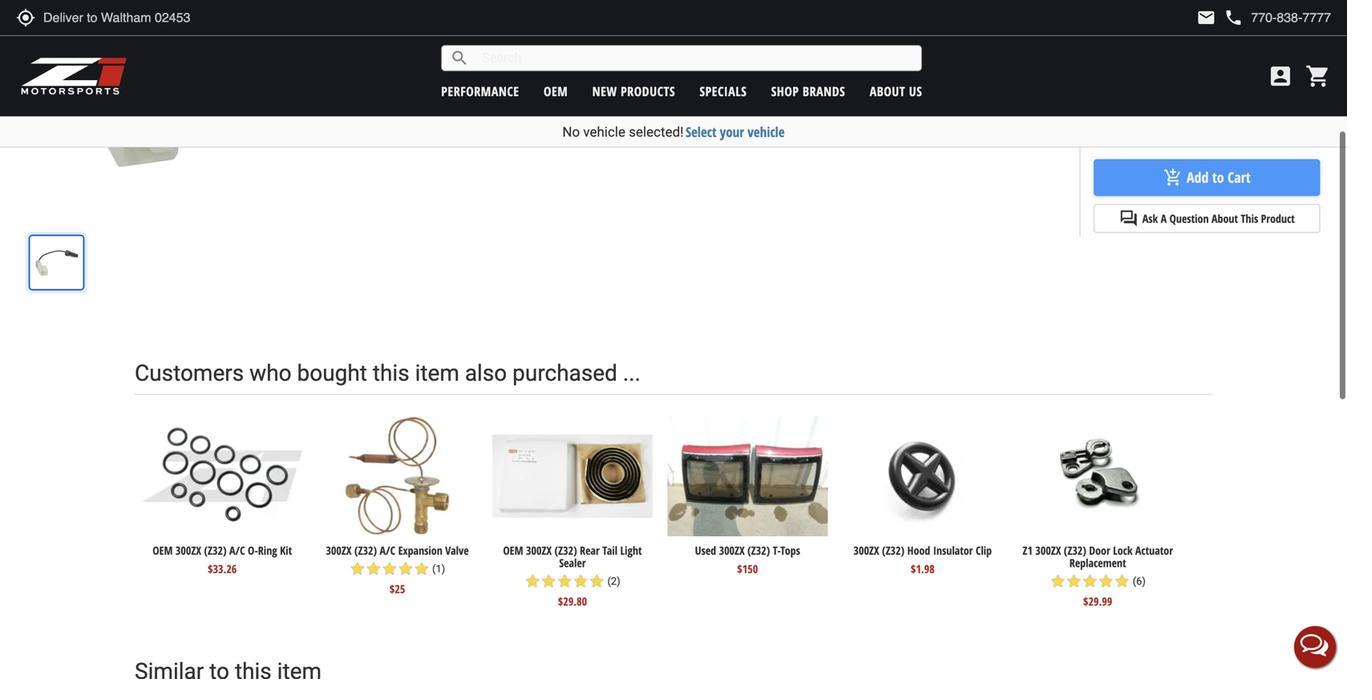 Task type: describe. For each thing, give the bounding box(es) containing it.
a
[[1161, 211, 1168, 226]]

z1 motorsports logo image
[[20, 56, 128, 96]]

300zx (z32) a/c expansion valve star star star star star (1) $25
[[326, 543, 469, 597]]

select
[[686, 123, 717, 141]]

actuator
[[1136, 543, 1174, 559]]

account_box link
[[1265, 63, 1298, 89]]

this
[[373, 360, 410, 387]]

lock
[[1114, 543, 1133, 559]]

replacement
[[1070, 556, 1127, 571]]

300zx for used 300zx (z32) t-tops $150
[[720, 543, 745, 559]]

question_answer
[[1120, 209, 1139, 228]]

o-
[[248, 543, 258, 559]]

(6)
[[1133, 576, 1147, 588]]

$29.80
[[558, 594, 587, 609]]

tail
[[603, 543, 618, 559]]

performance
[[441, 83, 520, 100]]

purchased
[[513, 360, 618, 387]]

300zx inside 300zx (z32) hood insulator clip $1.98
[[854, 543, 880, 559]]

shop brands
[[772, 83, 846, 100]]

(z32) for oem 300zx (z32) rear tail light sealer star star star star star (2) $29.80
[[555, 543, 577, 559]]

used 300zx (z32) t-tops $150
[[695, 543, 801, 577]]

$150
[[738, 562, 759, 577]]

$25
[[390, 582, 405, 597]]

mail link
[[1197, 8, 1217, 27]]

add_shopping_cart add to cart
[[1164, 168, 1251, 187]]

Search search field
[[470, 46, 922, 71]]

(z32) for used 300zx (z32) t-tops $150
[[748, 543, 771, 559]]

hood
[[908, 543, 931, 559]]

expansion
[[398, 543, 443, 559]]

to
[[1213, 168, 1225, 187]]

300zx for oem 300zx (z32) rear tail light sealer star star star star star (2) $29.80
[[526, 543, 552, 559]]

ask
[[1143, 211, 1159, 226]]

valve
[[446, 543, 469, 559]]

phone
[[1225, 8, 1244, 27]]

shopping_cart link
[[1302, 63, 1332, 89]]

bought
[[297, 360, 367, 387]]

door
[[1090, 543, 1111, 559]]

about inside question_answer ask a question about this product
[[1212, 211, 1239, 226]]

(z32) inside 300zx (z32) a/c expansion valve star star star star star (1) $25
[[355, 543, 377, 559]]

also
[[465, 360, 507, 387]]

new products link
[[593, 83, 676, 100]]

oem link
[[544, 83, 568, 100]]

add_shopping_cart
[[1164, 168, 1183, 187]]

shop brands link
[[772, 83, 846, 100]]

t-
[[773, 543, 781, 559]]

no
[[563, 124, 580, 140]]

this
[[1242, 211, 1259, 226]]

my_location
[[16, 8, 35, 27]]

0 horizontal spatial about
[[870, 83, 906, 100]]

new
[[593, 83, 618, 100]]

(z32) for z1 300zx (z32) door lock actuator replacement star star star star star (6) $29.99
[[1065, 543, 1087, 559]]

$1.98
[[911, 562, 935, 577]]

oem for oem 300zx (z32) rear tail light sealer star star star star star (2) $29.80
[[503, 543, 524, 559]]

300zx for z1 300zx (z32) door lock actuator replacement star star star star star (6) $29.99
[[1036, 543, 1062, 559]]

300zx for oem 300zx (z32) a/c o-ring kit $33.26
[[176, 543, 201, 559]]

mail
[[1197, 8, 1217, 27]]

search
[[450, 49, 470, 68]]

rear
[[580, 543, 600, 559]]

$33.26
[[208, 562, 237, 577]]

performance link
[[441, 83, 520, 100]]

shop
[[772, 83, 800, 100]]

select your vehicle link
[[686, 123, 785, 141]]

selected!
[[629, 124, 684, 140]]



Task type: locate. For each thing, give the bounding box(es) containing it.
(z32) inside 'z1 300zx (z32) door lock actuator replacement star star star star star (6) $29.99'
[[1065, 543, 1087, 559]]

300zx right z1
[[1036, 543, 1062, 559]]

clip
[[976, 543, 993, 559]]

(z32) inside used 300zx (z32) t-tops $150
[[748, 543, 771, 559]]

(z32) inside oem 300zx (z32) rear tail light sealer star star star star star (2) $29.80
[[555, 543, 577, 559]]

(z32) left hood
[[883, 543, 905, 559]]

z1 300zx (z32) door lock actuator replacement star star star star star (6) $29.99
[[1023, 543, 1174, 609]]

(z32) left door
[[1065, 543, 1087, 559]]

0 horizontal spatial vehicle
[[584, 124, 626, 140]]

300zx inside used 300zx (z32) t-tops $150
[[720, 543, 745, 559]]

6 300zx from the left
[[1036, 543, 1062, 559]]

300zx left o-
[[176, 543, 201, 559]]

(z32) left rear in the left bottom of the page
[[555, 543, 577, 559]]

customers
[[135, 360, 244, 387]]

about
[[870, 83, 906, 100], [1212, 211, 1239, 226]]

6 (z32) from the left
[[1065, 543, 1087, 559]]

300zx inside 'z1 300zx (z32) door lock actuator replacement star star star star star (6) $29.99'
[[1036, 543, 1062, 559]]

1 300zx from the left
[[176, 543, 201, 559]]

your
[[720, 123, 745, 141]]

tops
[[781, 543, 801, 559]]

1 horizontal spatial oem
[[503, 543, 524, 559]]

account_box
[[1269, 63, 1294, 89]]

(z32) for oem 300zx (z32) a/c o-ring kit $33.26
[[204, 543, 227, 559]]

oem
[[544, 83, 568, 100], [153, 543, 173, 559], [503, 543, 524, 559]]

who
[[250, 360, 292, 387]]

(1)
[[433, 563, 446, 575]]

oem inside oem 300zx (z32) rear tail light sealer star star star star star (2) $29.80
[[503, 543, 524, 559]]

customers who bought this item also purchased ...
[[135, 360, 641, 387]]

3 300zx from the left
[[526, 543, 552, 559]]

oem 300zx (z32) rear tail light sealer star star star star star (2) $29.80
[[503, 543, 642, 609]]

300zx left hood
[[854, 543, 880, 559]]

light
[[621, 543, 642, 559]]

used
[[695, 543, 717, 559]]

vehicle
[[748, 123, 785, 141], [584, 124, 626, 140]]

a/c left expansion
[[380, 543, 396, 559]]

(z32)
[[204, 543, 227, 559], [355, 543, 377, 559], [555, 543, 577, 559], [748, 543, 771, 559], [883, 543, 905, 559], [1065, 543, 1087, 559]]

300zx inside oem 300zx (z32) rear tail light sealer star star star star star (2) $29.80
[[526, 543, 552, 559]]

1 horizontal spatial about
[[1212, 211, 1239, 226]]

(z32) left expansion
[[355, 543, 377, 559]]

brands
[[803, 83, 846, 100]]

vehicle right your
[[748, 123, 785, 141]]

$29.99
[[1084, 594, 1113, 609]]

sealer
[[560, 556, 586, 571]]

a/c
[[229, 543, 245, 559], [380, 543, 396, 559]]

oem for oem 300zx (z32) a/c o-ring kit $33.26
[[153, 543, 173, 559]]

a/c left o-
[[229, 543, 245, 559]]

new products
[[593, 83, 676, 100]]

mail phone
[[1197, 8, 1244, 27]]

specials
[[700, 83, 747, 100]]

shopping_cart
[[1306, 63, 1332, 89]]

about us
[[870, 83, 923, 100]]

(z32) left t-
[[748, 543, 771, 559]]

300zx inside the oem 300zx (z32) a/c o-ring kit $33.26
[[176, 543, 201, 559]]

kit
[[280, 543, 292, 559]]

a/c inside the oem 300zx (z32) a/c o-ring kit $33.26
[[229, 543, 245, 559]]

2 a/c from the left
[[380, 543, 396, 559]]

us
[[910, 83, 923, 100]]

5 (z32) from the left
[[883, 543, 905, 559]]

0 vertical spatial about
[[870, 83, 906, 100]]

oem inside the oem 300zx (z32) a/c o-ring kit $33.26
[[153, 543, 173, 559]]

about us link
[[870, 83, 923, 100]]

oem 300zx (z32) a/c o-ring kit $33.26
[[153, 543, 292, 577]]

question
[[1170, 211, 1210, 226]]

1 horizontal spatial vehicle
[[748, 123, 785, 141]]

300zx right kit
[[326, 543, 352, 559]]

phone link
[[1225, 8, 1332, 27]]

1 vertical spatial about
[[1212, 211, 1239, 226]]

insulator
[[934, 543, 974, 559]]

1 (z32) from the left
[[204, 543, 227, 559]]

3 (z32) from the left
[[555, 543, 577, 559]]

oem for oem
[[544, 83, 568, 100]]

2 300zx from the left
[[326, 543, 352, 559]]

5 300zx from the left
[[854, 543, 880, 559]]

(z32) inside the oem 300zx (z32) a/c o-ring kit $33.26
[[204, 543, 227, 559]]

...
[[623, 360, 641, 387]]

2 horizontal spatial oem
[[544, 83, 568, 100]]

ring
[[258, 543, 277, 559]]

vehicle inside no vehicle selected! select your vehicle
[[584, 124, 626, 140]]

(z32) inside 300zx (z32) hood insulator clip $1.98
[[883, 543, 905, 559]]

cart
[[1228, 168, 1251, 187]]

item
[[415, 360, 460, 387]]

a/c inside 300zx (z32) a/c expansion valve star star star star star (1) $25
[[380, 543, 396, 559]]

question_answer ask a question about this product
[[1120, 209, 1296, 228]]

2 (z32) from the left
[[355, 543, 377, 559]]

300zx left sealer
[[526, 543, 552, 559]]

1 a/c from the left
[[229, 543, 245, 559]]

300zx inside 300zx (z32) a/c expansion valve star star star star star (1) $25
[[326, 543, 352, 559]]

vehicle right no at the top
[[584, 124, 626, 140]]

no vehicle selected! select your vehicle
[[563, 123, 785, 141]]

specials link
[[700, 83, 747, 100]]

0 horizontal spatial oem
[[153, 543, 173, 559]]

product
[[1262, 211, 1296, 226]]

about left "us"
[[870, 83, 906, 100]]

300zx up the $150
[[720, 543, 745, 559]]

300zx (z32) hood insulator clip $1.98
[[854, 543, 993, 577]]

star
[[350, 561, 366, 577], [366, 561, 382, 577], [382, 561, 398, 577], [398, 561, 414, 577], [414, 561, 430, 577], [525, 574, 541, 590], [541, 574, 557, 590], [557, 574, 573, 590], [573, 574, 589, 590], [589, 574, 605, 590], [1051, 574, 1067, 590], [1067, 574, 1083, 590], [1083, 574, 1099, 590], [1099, 574, 1115, 590], [1115, 574, 1131, 590]]

4 (z32) from the left
[[748, 543, 771, 559]]

add
[[1187, 168, 1210, 187]]

products
[[621, 83, 676, 100]]

(2)
[[608, 576, 621, 588]]

300zx
[[176, 543, 201, 559], [326, 543, 352, 559], [526, 543, 552, 559], [720, 543, 745, 559], [854, 543, 880, 559], [1036, 543, 1062, 559]]

0 horizontal spatial a/c
[[229, 543, 245, 559]]

4 300zx from the left
[[720, 543, 745, 559]]

about left this
[[1212, 211, 1239, 226]]

1 horizontal spatial a/c
[[380, 543, 396, 559]]

(z32) up the $33.26
[[204, 543, 227, 559]]

z1
[[1023, 543, 1033, 559]]



Task type: vqa. For each thing, say whether or not it's contained in the screenshot.
fourth 300ZX from left
yes



